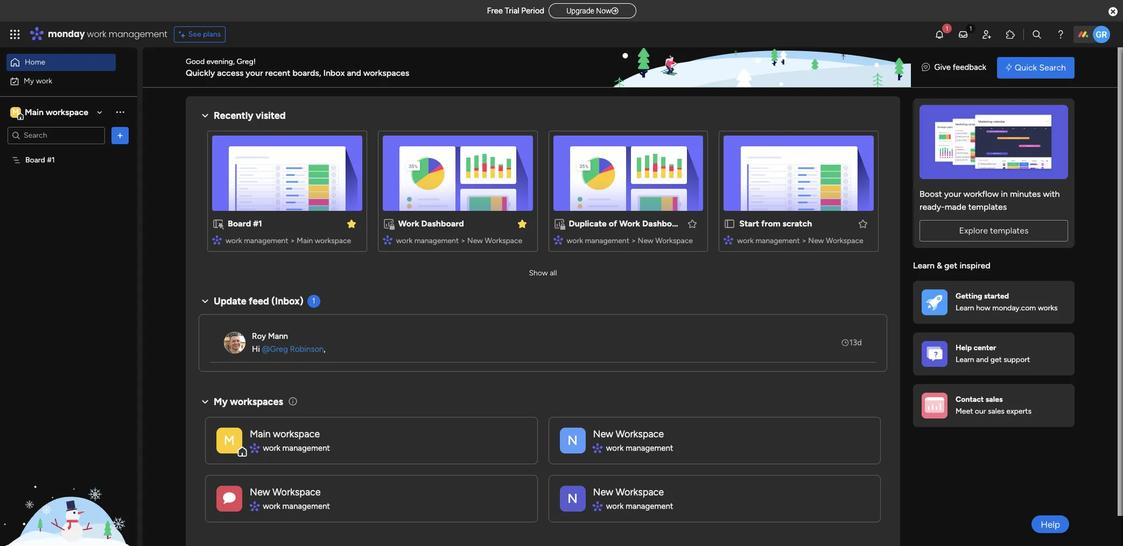 Task type: vqa. For each thing, say whether or not it's contained in the screenshot.
second The Private Dashboard icon
yes



Task type: describe. For each thing, give the bounding box(es) containing it.
(inbox)
[[271, 296, 304, 308]]

work inside button
[[36, 76, 52, 85]]

roy mann
[[252, 332, 288, 341]]

1 image for notifications image
[[942, 22, 952, 34]]

update
[[214, 296, 247, 308]]

main workspace inside workspace selection element
[[25, 107, 88, 117]]

help image
[[1056, 29, 1066, 40]]

getting
[[956, 292, 983, 301]]

give
[[935, 63, 951, 72]]

0 vertical spatial lottie animation element
[[609, 47, 911, 88]]

explore templates
[[959, 226, 1029, 236]]

> for of
[[631, 236, 636, 246]]

m for workspace image containing m
[[224, 433, 235, 448]]

workspace selection element
[[10, 106, 90, 120]]

work management > new workspace for dashboard
[[396, 236, 522, 246]]

learn for help
[[956, 356, 975, 365]]

recently visited
[[214, 110, 286, 122]]

lottie animation image for top lottie animation element
[[609, 47, 911, 88]]

0 vertical spatial learn
[[913, 261, 935, 271]]

work dashboard
[[398, 219, 464, 229]]

public template board image
[[212, 218, 224, 230]]

help for help
[[1041, 519, 1060, 530]]

inspired
[[960, 261, 991, 271]]

get inside help center learn and get support
[[991, 356, 1002, 365]]

remove from favorites image
[[346, 218, 357, 229]]

templates inside boost your workflow in minutes with ready-made templates
[[969, 202, 1007, 212]]

main inside workspace selection element
[[25, 107, 44, 117]]

monday.com
[[993, 304, 1036, 313]]

0 vertical spatial get
[[945, 261, 958, 271]]

quick
[[1015, 62, 1037, 72]]

my work
[[24, 76, 52, 85]]

13d
[[850, 338, 862, 348]]

v2 bolt switch image
[[1006, 62, 1012, 74]]

1
[[312, 297, 315, 306]]

contact sales meet our sales experts
[[956, 395, 1032, 416]]

board inside list box
[[25, 155, 45, 165]]

see plans
[[188, 30, 221, 39]]

explore
[[959, 226, 988, 236]]

select product image
[[10, 29, 20, 40]]

show
[[529, 269, 548, 278]]

getting started element
[[913, 281, 1075, 324]]

learn & get inspired
[[913, 261, 991, 271]]

start
[[740, 219, 760, 229]]

1 n from the top
[[568, 433, 578, 448]]

close update feed (inbox) image
[[199, 295, 212, 308]]

0 vertical spatial workspace
[[46, 107, 88, 117]]

monday
[[48, 28, 85, 40]]

help button
[[1032, 516, 1070, 534]]

notifications image
[[934, 29, 945, 40]]

period
[[522, 6, 545, 16]]

your inside boost your workflow in minutes with ready-made templates
[[944, 189, 962, 199]]

upgrade now
[[567, 6, 612, 15]]

workspace image for main
[[216, 428, 242, 454]]

meet
[[956, 407, 973, 416]]

quick search button
[[997, 57, 1075, 78]]

templates inside button
[[990, 226, 1029, 236]]

recent
[[265, 68, 291, 78]]

inbox image
[[958, 29, 969, 40]]

quick search
[[1015, 62, 1066, 72]]

> for from
[[802, 236, 807, 246]]

good evening, greg! quickly access your recent boards, inbox and workspaces
[[186, 57, 409, 78]]

#1 inside the quick search results list box
[[253, 219, 262, 229]]

monday work management
[[48, 28, 167, 40]]

give feedback
[[935, 63, 987, 72]]

your inside good evening, greg! quickly access your recent boards, inbox and workspaces
[[246, 68, 263, 78]]

board #1 inside list box
[[25, 155, 55, 165]]

duplicate of work dashboard
[[569, 219, 685, 229]]

board #1 inside the quick search results list box
[[228, 219, 262, 229]]

now
[[596, 6, 612, 15]]

duplicate
[[569, 219, 607, 229]]

boost
[[920, 189, 942, 199]]

and inside good evening, greg! quickly access your recent boards, inbox and workspaces
[[347, 68, 361, 78]]

1 vertical spatial lottie animation element
[[0, 438, 137, 547]]

templates image image
[[923, 105, 1065, 179]]

explore templates button
[[920, 220, 1068, 242]]

free
[[487, 6, 503, 16]]

see
[[188, 30, 201, 39]]

ready-
[[920, 202, 945, 212]]

greg!
[[237, 57, 256, 66]]

in
[[1001, 189, 1008, 199]]

of
[[609, 219, 617, 229]]

workflow
[[964, 189, 999, 199]]

work management > new workspace for of
[[567, 236, 693, 246]]

workspace image for new
[[216, 486, 242, 512]]

workspaces inside good evening, greg! quickly access your recent boards, inbox and workspaces
[[363, 68, 409, 78]]

started
[[984, 292, 1009, 301]]

1 horizontal spatial main workspace
[[250, 429, 320, 440]]

feedback
[[953, 63, 987, 72]]

2 dashboard from the left
[[642, 219, 685, 229]]

search everything image
[[1032, 29, 1043, 40]]

works
[[1038, 304, 1058, 313]]

new workspace for middle workspace icon
[[593, 429, 664, 440]]

start from scratch
[[740, 219, 812, 229]]

close recently visited image
[[199, 109, 212, 122]]

evening,
[[207, 57, 235, 66]]

1 image for inbox image
[[966, 22, 976, 34]]

learn for getting
[[956, 304, 975, 313]]

workspace options image
[[115, 107, 125, 118]]

help for help center learn and get support
[[956, 343, 972, 353]]

contact
[[956, 395, 984, 404]]

remove from favorites image
[[517, 218, 528, 229]]

quick search results list box
[[199, 122, 888, 265]]

home
[[25, 58, 45, 67]]

1 vertical spatial workspaces
[[230, 396, 283, 408]]

upgrade
[[567, 6, 594, 15]]



Task type: locate. For each thing, give the bounding box(es) containing it.
public board image
[[724, 218, 736, 230]]

private dashboard image left "duplicate"
[[553, 218, 565, 230]]

support
[[1004, 356, 1030, 365]]

1 vertical spatial learn
[[956, 304, 975, 313]]

0 horizontal spatial lottie animation image
[[0, 438, 137, 547]]

m for workspace icon containing m
[[12, 107, 19, 117]]

1 dashboard from the left
[[421, 219, 464, 229]]

1 vertical spatial sales
[[988, 407, 1005, 416]]

main inside the quick search results list box
[[297, 236, 313, 246]]

and right inbox
[[347, 68, 361, 78]]

1 horizontal spatial lottie animation element
[[609, 47, 911, 88]]

1 > from the left
[[290, 236, 295, 246]]

quickly
[[186, 68, 215, 78]]

visited
[[256, 110, 286, 122]]

#1 down search in workspace field
[[47, 155, 55, 165]]

mann
[[268, 332, 288, 341]]

0 horizontal spatial 1 image
[[942, 22, 952, 34]]

2 > from the left
[[461, 236, 466, 246]]

1 vertical spatial #1
[[253, 219, 262, 229]]

workspaces right close my workspaces icon
[[230, 396, 283, 408]]

0 vertical spatial #1
[[47, 155, 55, 165]]

get
[[945, 261, 958, 271], [991, 356, 1002, 365]]

1 horizontal spatial #1
[[253, 219, 262, 229]]

getting started learn how monday.com works
[[956, 292, 1058, 313]]

work management > new workspace down duplicate of work dashboard
[[567, 236, 693, 246]]

0 vertical spatial sales
[[986, 395, 1003, 404]]

#1 inside board #1 list box
[[47, 155, 55, 165]]

my workspaces
[[214, 396, 283, 408]]

main workspace up search in workspace field
[[25, 107, 88, 117]]

m inside workspace icon
[[12, 107, 19, 117]]

&
[[937, 261, 943, 271]]

free trial period
[[487, 6, 545, 16]]

work management > main workspace
[[226, 236, 351, 246]]

sales
[[986, 395, 1003, 404], [988, 407, 1005, 416]]

add to favorites image
[[687, 218, 698, 229], [858, 218, 869, 229]]

workspace
[[46, 107, 88, 117], [315, 236, 351, 246], [273, 429, 320, 440]]

0 vertical spatial main
[[25, 107, 44, 117]]

contact sales element
[[913, 384, 1075, 427]]

close my workspaces image
[[199, 396, 212, 409]]

boards,
[[293, 68, 321, 78]]

0 horizontal spatial get
[[945, 261, 958, 271]]

0 vertical spatial lottie animation image
[[609, 47, 911, 88]]

3 work management > new workspace from the left
[[737, 236, 864, 246]]

1 horizontal spatial add to favorites image
[[858, 218, 869, 229]]

help center learn and get support
[[956, 343, 1030, 365]]

n
[[568, 433, 578, 448], [568, 491, 578, 507]]

0 horizontal spatial lottie animation element
[[0, 438, 137, 547]]

work management > new workspace
[[396, 236, 522, 246], [567, 236, 693, 246], [737, 236, 864, 246]]

my down home
[[24, 76, 34, 85]]

recently
[[214, 110, 253, 122]]

1 horizontal spatial help
[[1041, 519, 1060, 530]]

feed
[[249, 296, 269, 308]]

2 1 image from the left
[[966, 22, 976, 34]]

board right the public template board image
[[228, 219, 251, 229]]

learn inside help center learn and get support
[[956, 356, 975, 365]]

my inside button
[[24, 76, 34, 85]]

dapulse close image
[[1109, 6, 1118, 17]]

0 vertical spatial board
[[25, 155, 45, 165]]

my
[[24, 76, 34, 85], [214, 396, 228, 408]]

1 image
[[942, 22, 952, 34], [966, 22, 976, 34]]

0 horizontal spatial your
[[246, 68, 263, 78]]

board inside the quick search results list box
[[228, 219, 251, 229]]

work management > new workspace for from
[[737, 236, 864, 246]]

1 vertical spatial m
[[224, 433, 235, 448]]

0 horizontal spatial board #1
[[25, 155, 55, 165]]

roy mann image
[[224, 332, 246, 354]]

lottie animation image for the bottommost lottie animation element
[[0, 438, 137, 547]]

0 horizontal spatial help
[[956, 343, 972, 353]]

0 horizontal spatial work
[[398, 219, 419, 229]]

and down center
[[976, 356, 989, 365]]

0 horizontal spatial workspaces
[[230, 396, 283, 408]]

help center element
[[913, 333, 1075, 376]]

roy
[[252, 332, 266, 341]]

1 horizontal spatial get
[[991, 356, 1002, 365]]

m inside workspace image
[[224, 433, 235, 448]]

workspace image
[[216, 428, 242, 454], [216, 486, 242, 512], [223, 489, 236, 509]]

m
[[12, 107, 19, 117], [224, 433, 235, 448]]

1 vertical spatial main
[[297, 236, 313, 246]]

add to favorites image for duplicate of work dashboard
[[687, 218, 698, 229]]

1 image left invite members icon
[[966, 22, 976, 34]]

2 work management > new workspace from the left
[[567, 236, 693, 246]]

1 vertical spatial your
[[944, 189, 962, 199]]

private dashboard image for work dashboard
[[383, 218, 395, 230]]

v2 user feedback image
[[922, 62, 930, 74]]

workspace image inside image
[[223, 489, 236, 509]]

0 horizontal spatial main
[[25, 107, 44, 117]]

invite members image
[[982, 29, 993, 40]]

learn left &
[[913, 261, 935, 271]]

new workspace
[[593, 429, 664, 440], [250, 487, 321, 499], [593, 487, 664, 499]]

board #1 right the public template board image
[[228, 219, 262, 229]]

1 horizontal spatial and
[[976, 356, 989, 365]]

1 horizontal spatial dashboard
[[642, 219, 685, 229]]

from
[[762, 219, 781, 229]]

see plans button
[[174, 26, 226, 43]]

1 vertical spatial my
[[214, 396, 228, 408]]

1 work management > new workspace from the left
[[396, 236, 522, 246]]

private dashboard image right remove from favorites icon
[[383, 218, 395, 230]]

show all button
[[525, 265, 561, 282]]

my for my work
[[24, 76, 34, 85]]

1 vertical spatial get
[[991, 356, 1002, 365]]

learn inside getting started learn how monday.com works
[[956, 304, 975, 313]]

get right &
[[945, 261, 958, 271]]

1 horizontal spatial work management > new workspace
[[567, 236, 693, 246]]

workspace inside the quick search results list box
[[315, 236, 351, 246]]

new workspace for workspace image associated with new
[[250, 487, 321, 499]]

and
[[347, 68, 361, 78], [976, 356, 989, 365]]

0 horizontal spatial and
[[347, 68, 361, 78]]

0 vertical spatial your
[[246, 68, 263, 78]]

scratch
[[783, 219, 812, 229]]

get down center
[[991, 356, 1002, 365]]

0 vertical spatial and
[[347, 68, 361, 78]]

Search in workspace field
[[23, 129, 90, 142]]

lottie animation image
[[609, 47, 911, 88], [0, 438, 137, 547]]

learn down getting
[[956, 304, 975, 313]]

1 horizontal spatial private dashboard image
[[553, 218, 565, 230]]

#1
[[47, 155, 55, 165], [253, 219, 262, 229]]

templates
[[969, 202, 1007, 212], [990, 226, 1029, 236]]

main workspace
[[25, 107, 88, 117], [250, 429, 320, 440]]

help inside button
[[1041, 519, 1060, 530]]

work management
[[263, 444, 330, 453], [606, 444, 673, 453], [263, 502, 330, 511], [606, 502, 673, 511]]

1 add to favorites image from the left
[[687, 218, 698, 229]]

workspace image containing m
[[216, 428, 242, 454]]

2 work from the left
[[619, 219, 640, 229]]

boost your workflow in minutes with ready-made templates
[[920, 189, 1060, 212]]

good
[[186, 57, 205, 66]]

new
[[467, 236, 483, 246], [638, 236, 654, 246], [809, 236, 824, 246], [593, 429, 613, 440], [250, 487, 270, 499], [593, 487, 613, 499]]

0 vertical spatial n
[[568, 433, 578, 448]]

work
[[398, 219, 419, 229], [619, 219, 640, 229]]

0 vertical spatial workspace image
[[10, 106, 21, 118]]

management
[[109, 28, 167, 40], [244, 236, 288, 246], [414, 236, 459, 246], [585, 236, 630, 246], [756, 236, 800, 246], [283, 444, 330, 453], [626, 444, 673, 453], [283, 502, 330, 511], [626, 502, 673, 511]]

work management > new workspace down work dashboard
[[396, 236, 522, 246]]

minutes
[[1010, 189, 1041, 199]]

1 horizontal spatial workspaces
[[363, 68, 409, 78]]

dapulse rightstroke image
[[612, 7, 619, 15]]

my right close my workspaces icon
[[214, 396, 228, 408]]

0 vertical spatial board #1
[[25, 155, 55, 165]]

0 vertical spatial my
[[24, 76, 34, 85]]

work management > new workspace down scratch
[[737, 236, 864, 246]]

1 horizontal spatial board
[[228, 219, 251, 229]]

main workspace down my workspaces
[[250, 429, 320, 440]]

options image
[[115, 130, 125, 141]]

1 vertical spatial workspace image
[[560, 428, 586, 454]]

1 1 image from the left
[[942, 22, 952, 34]]

1 vertical spatial main workspace
[[250, 429, 320, 440]]

1 horizontal spatial your
[[944, 189, 962, 199]]

learn
[[913, 261, 935, 271], [956, 304, 975, 313], [956, 356, 975, 365]]

0 vertical spatial m
[[12, 107, 19, 117]]

private dashboard image for duplicate of work dashboard
[[553, 218, 565, 230]]

0 horizontal spatial m
[[12, 107, 19, 117]]

made
[[945, 202, 967, 212]]

help inside help center learn and get support
[[956, 343, 972, 353]]

sales right our
[[988, 407, 1005, 416]]

option
[[0, 150, 137, 152]]

1 private dashboard image from the left
[[383, 218, 395, 230]]

2 add to favorites image from the left
[[858, 218, 869, 229]]

templates down workflow
[[969, 202, 1007, 212]]

all
[[550, 269, 557, 278]]

workspace
[[485, 236, 522, 246], [656, 236, 693, 246], [826, 236, 864, 246], [616, 429, 664, 440], [273, 487, 321, 499], [616, 487, 664, 499]]

your down greg!
[[246, 68, 263, 78]]

1 vertical spatial n
[[568, 491, 578, 507]]

1 horizontal spatial m
[[224, 433, 235, 448]]

greg robinson image
[[1093, 26, 1110, 43]]

your up the made
[[944, 189, 962, 199]]

2 private dashboard image from the left
[[553, 218, 565, 230]]

inbox
[[323, 68, 345, 78]]

1 vertical spatial board #1
[[228, 219, 262, 229]]

board #1 down search in workspace field
[[25, 155, 55, 165]]

your
[[246, 68, 263, 78], [944, 189, 962, 199]]

with
[[1043, 189, 1060, 199]]

0 horizontal spatial private dashboard image
[[383, 218, 395, 230]]

2 vertical spatial main
[[250, 429, 271, 440]]

board down search in workspace field
[[25, 155, 45, 165]]

workspaces right inbox
[[363, 68, 409, 78]]

home button
[[6, 54, 116, 71]]

2 vertical spatial learn
[[956, 356, 975, 365]]

0 vertical spatial workspaces
[[363, 68, 409, 78]]

my for my workspaces
[[214, 396, 228, 408]]

1 vertical spatial and
[[976, 356, 989, 365]]

2 vertical spatial workspace image
[[560, 486, 586, 512]]

update feed (inbox)
[[214, 296, 304, 308]]

apps image
[[1005, 29, 1016, 40]]

1 horizontal spatial main
[[250, 429, 271, 440]]

>
[[290, 236, 295, 246], [461, 236, 466, 246], [631, 236, 636, 246], [802, 236, 807, 246]]

new workspace for workspace icon to the bottom
[[593, 487, 664, 499]]

2 n from the top
[[568, 491, 578, 507]]

show all
[[529, 269, 557, 278]]

1 horizontal spatial lottie animation image
[[609, 47, 911, 88]]

1 horizontal spatial board #1
[[228, 219, 262, 229]]

center
[[974, 343, 997, 353]]

0 horizontal spatial main workspace
[[25, 107, 88, 117]]

lottie animation element
[[609, 47, 911, 88], [0, 438, 137, 547]]

board #1 list box
[[0, 149, 137, 315]]

2 vertical spatial workspace
[[273, 429, 320, 440]]

plans
[[203, 30, 221, 39]]

workspace image
[[10, 106, 21, 118], [560, 428, 586, 454], [560, 486, 586, 512]]

upgrade now link
[[549, 3, 636, 18]]

board #1
[[25, 155, 55, 165], [228, 219, 262, 229]]

> for dashboard
[[461, 236, 466, 246]]

trial
[[505, 6, 520, 16]]

1 image left inbox image
[[942, 22, 952, 34]]

> for #1
[[290, 236, 295, 246]]

work
[[87, 28, 106, 40], [36, 76, 52, 85], [226, 236, 242, 246], [396, 236, 413, 246], [567, 236, 583, 246], [737, 236, 754, 246], [263, 444, 281, 453], [606, 444, 624, 453], [263, 502, 281, 511], [606, 502, 624, 511]]

1 horizontal spatial work
[[619, 219, 640, 229]]

our
[[975, 407, 986, 416]]

1 vertical spatial board
[[228, 219, 251, 229]]

0 horizontal spatial board
[[25, 155, 45, 165]]

0 vertical spatial main workspace
[[25, 107, 88, 117]]

4 > from the left
[[802, 236, 807, 246]]

0 vertical spatial templates
[[969, 202, 1007, 212]]

templates right explore
[[990, 226, 1029, 236]]

1 work from the left
[[398, 219, 419, 229]]

0 horizontal spatial work management > new workspace
[[396, 236, 522, 246]]

how
[[976, 304, 991, 313]]

sales up our
[[986, 395, 1003, 404]]

learn down center
[[956, 356, 975, 365]]

0 vertical spatial help
[[956, 343, 972, 353]]

0 horizontal spatial add to favorites image
[[687, 218, 698, 229]]

1 vertical spatial lottie animation image
[[0, 438, 137, 547]]

0 horizontal spatial dashboard
[[421, 219, 464, 229]]

1 vertical spatial templates
[[990, 226, 1029, 236]]

workspaces
[[363, 68, 409, 78], [230, 396, 283, 408]]

my work button
[[6, 72, 116, 90]]

access
[[217, 68, 244, 78]]

#1 up work management > main workspace
[[253, 219, 262, 229]]

workspace image containing m
[[10, 106, 21, 118]]

2 horizontal spatial main
[[297, 236, 313, 246]]

1 vertical spatial help
[[1041, 519, 1060, 530]]

1 horizontal spatial my
[[214, 396, 228, 408]]

3 > from the left
[[631, 236, 636, 246]]

0 horizontal spatial my
[[24, 76, 34, 85]]

private dashboard image
[[383, 218, 395, 230], [553, 218, 565, 230]]

and inside help center learn and get support
[[976, 356, 989, 365]]

2 horizontal spatial work management > new workspace
[[737, 236, 864, 246]]

experts
[[1007, 407, 1032, 416]]

0 horizontal spatial #1
[[47, 155, 55, 165]]

help
[[956, 343, 972, 353], [1041, 519, 1060, 530]]

1 horizontal spatial 1 image
[[966, 22, 976, 34]]

1 vertical spatial workspace
[[315, 236, 351, 246]]

add to favorites image for start from scratch
[[858, 218, 869, 229]]

search
[[1040, 62, 1066, 72]]



